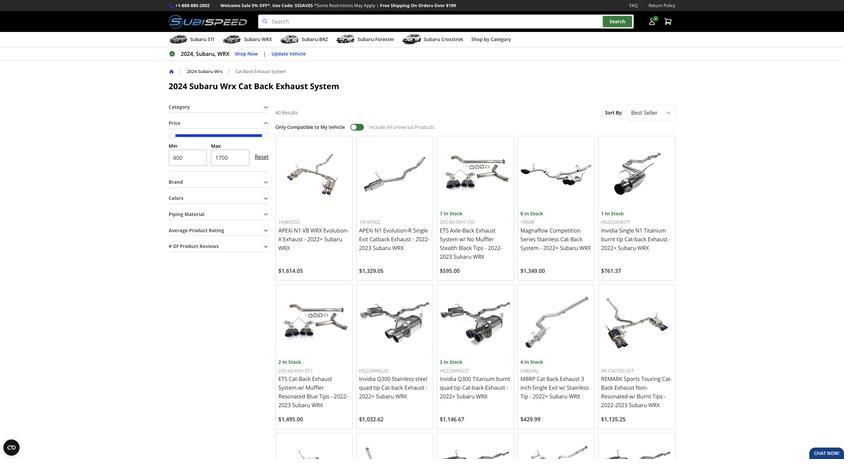 Task type: vqa. For each thing, say whether or not it's contained in the screenshot.


Task type: describe. For each thing, give the bounding box(es) containing it.
wrx inside apexi n1 evolution-r single exit catback exhaust - 2022- 2023 subaru wrx
[[393, 245, 404, 252]]

2024,
[[181, 50, 195, 58]]

in for ets cat-back exhaust system w/ muffler resonated blue tips - 2022- 2023 subaru wrx
[[283, 360, 287, 366]]

ets axle-back exhaust system w/ no muffler stealth black tips - 2022-2023 subaru wrx image
[[440, 139, 511, 210]]

subaru inside dropdown button
[[190, 36, 207, 43]]

Select... button
[[627, 105, 676, 121]]

piping material button
[[169, 210, 269, 220]]

w/ for muffler
[[298, 385, 304, 392]]

exit inside 4 in stock s4809al mbrp cat back exhaust 3 inch single exit w/ stainless tip - 2022+ subaru wrx
[[549, 385, 558, 392]]

cat- inside 1 in stock hs22sw4gtt invidia single n1 titanium burnt tip cat-back exhaust - 2022+ subaru wrx
[[625, 236, 635, 243]]

shop for shop by category
[[472, 36, 483, 43]]

n1 for vb
[[294, 227, 301, 235]]

subaru brz
[[302, 36, 328, 43]]

2024 subaru wrx link down 2024, subaru, wrx
[[187, 68, 223, 74]]

stainless inside 'hs22wrxg3s invidia q300 stainless steel quad tip cat-back exhaust - 2022+ subaru wrx'
[[392, 376, 414, 384]]

stainless inside 8 in stock 19608 magnaflow competition series stainless cat-back system - 2022+ subaru wrx
[[537, 236, 560, 243]]

exhaust inside 4 in stock s4809al mbrp cat back exhaust 3 inch single exit w/ stainless tip - 2022+ subaru wrx
[[560, 376, 580, 384]]

2022+ inside 'apexi n1 vb wrx evolution- x exhaust - 2022+ subaru wrx'
[[308, 236, 323, 243]]

exhaust inside apexi n1 evolution-r single exit catback exhaust - 2022- 2023 subaru wrx
[[391, 236, 411, 243]]

hs22wrxg3t
[[440, 368, 470, 375]]

w/ inside rk-c4076s-02t remark sports touring cat- back exhaust non- resonated w/ burnt tips - 2022-2023 subaru wrx
[[630, 394, 636, 401]]

1 in stock hs22sw4gtt invidia single n1 titanium burnt tip cat-back exhaust - 2022+ subaru wrx
[[602, 211, 671, 252]]

- inside 1 in stock hs22sw4gtt invidia single n1 titanium burnt tip cat-back exhaust - 2022+ subaru wrx
[[670, 236, 671, 243]]

subaru,
[[196, 50, 216, 58]]

brand
[[169, 179, 183, 186]]

wrx inside 3 in stock hs22wrxg3t invidia q300 titanium burnt quad tip cat-back exhaust - 2022+ subaru wrx
[[476, 394, 488, 401]]

include
[[370, 124, 386, 130]]

sports
[[624, 376, 640, 384]]

in for mbrp cat back exhaust 3 inch single exit w/ stainless tip - 2022+ subaru wrx
[[525, 360, 530, 366]]

hs22wrxg3s invidia q300 stainless steel quad tip cat-back exhaust - 2022+ subaru wrx
[[359, 368, 428, 401]]

subaru inside 'hs22wrxg3s invidia q300 stainless steel quad tip cat-back exhaust - 2022+ subaru wrx'
[[376, 394, 394, 401]]

include all universal products
[[370, 124, 435, 130]]

back for quad
[[473, 385, 484, 392]]

2
[[279, 360, 281, 366]]

2023 inside the 7 in stock 200-60-exh-103 ets axle-back exhaust system w/ no muffler stealth black tips - 2022- 2023 subaru wrx
[[440, 254, 453, 261]]

4 in stock s4809al mbrp cat back exhaust 3 inch single exit w/ stainless tip - 2022+ subaru wrx
[[521, 360, 589, 401]]

wrx inside dropdown button
[[262, 36, 272, 43]]

faq link
[[630, 2, 638, 9]]

apexi n1 vb wrx evolution-x exhaust - 2022+ subaru wrx image
[[279, 139, 350, 210]]

average product rating
[[169, 228, 224, 234]]

subispeed logo image
[[169, 15, 247, 29]]

vb
[[303, 227, 309, 235]]

titanium inside 3 in stock hs22wrxg3t invidia q300 titanium burnt quad tip cat-back exhaust - 2022+ subaru wrx
[[473, 376, 495, 384]]

8 in stock 19608 magnaflow competition series stainless cat-back system - 2022+ subaru wrx
[[521, 211, 591, 252]]

stock for back
[[531, 360, 544, 366]]

all
[[387, 124, 392, 130]]

cat- inside rk-c4076s-02t remark sports touring cat- back exhaust non- resonated w/ burnt tips - 2022-2023 subaru wrx
[[663, 376, 673, 384]]

cat- inside 8 in stock 19608 magnaflow competition series stainless cat-back system - 2022+ subaru wrx
[[561, 236, 571, 243]]

a subaru crosstrek thumbnail image image
[[403, 34, 422, 45]]

2002
[[200, 2, 210, 8]]

apexi for catback
[[359, 227, 374, 235]]

2022+ inside 3 in stock hs22wrxg3t invidia q300 titanium burnt quad tip cat-back exhaust - 2022+ subaru wrx
[[440, 394, 456, 401]]

back inside rk-c4076s-02t remark sports touring cat- back exhaust non- resonated w/ burnt tips - 2022-2023 subaru wrx
[[602, 385, 614, 392]]

*some restrictions may apply | free shipping on orders over $199
[[314, 2, 456, 8]]

5%
[[252, 2, 258, 8]]

ets for ets axle-back exhaust system w/ no muffler stealth black tips - 2022- 2023 subaru wrx
[[440, 227, 449, 235]]

# of product reviews button
[[169, 242, 269, 252]]

3 inside 4 in stock s4809al mbrp cat back exhaust 3 inch single exit w/ stainless tip - 2022+ subaru wrx
[[582, 376, 585, 384]]

tips inside rk-c4076s-02t remark sports touring cat- back exhaust non- resonated w/ burnt tips - 2022-2023 subaru wrx
[[653, 394, 663, 401]]

tips inside the 7 in stock 200-60-exh-103 ets axle-back exhaust system w/ no muffler stealth black tips - 2022- 2023 subaru wrx
[[474, 245, 484, 252]]

rating
[[209, 228, 224, 234]]

shop now
[[235, 51, 258, 57]]

back for burnt
[[635, 236, 647, 243]]

subaru inside apexi n1 evolution-r single exit catback exhaust - 2022- 2023 subaru wrx
[[373, 245, 391, 252]]

mbrp cat back exhaust 3 inch single exit w/ stainless tip - 2022+ subaru wrx image
[[521, 288, 592, 359]]

stainless inside 4 in stock s4809al mbrp cat back exhaust 3 inch single exit w/ stainless tip - 2022+ subaru wrx
[[567, 385, 589, 392]]

resonated inside 2 in stock 200-60-exh-011 ets cat-back exhaust system w/ muffler resonated blue tips - 2022- 2023 subaru wrx
[[279, 394, 305, 401]]

colors
[[169, 195, 184, 202]]

search input field
[[258, 15, 634, 29]]

subaru inside 2 in stock 200-60-exh-011 ets cat-back exhaust system w/ muffler resonated blue tips - 2022- 2023 subaru wrx
[[292, 402, 310, 410]]

- inside 2 in stock 200-60-exh-011 ets cat-back exhaust system w/ muffler resonated blue tips - 2022- 2023 subaru wrx
[[331, 394, 333, 401]]

forester
[[376, 36, 395, 43]]

subaru for 2024 subaru wrx cat back exhaust system
[[189, 81, 218, 92]]

results
[[282, 110, 298, 116]]

$1,349.00
[[521, 268, 545, 275]]

magnaflow
[[521, 227, 549, 235]]

2 in stock 200-60-exh-011 ets cat-back exhaust system w/ muffler resonated blue tips - 2022- 2023 subaru wrx
[[279, 360, 348, 410]]

subaru forester button
[[336, 33, 395, 47]]

2022+ inside 1 in stock hs22sw4gtt invidia single n1 titanium burnt tip cat-back exhaust - 2022+ subaru wrx
[[602, 245, 617, 252]]

- inside 8 in stock 19608 magnaflow competition series stainless cat-back system - 2022+ subaru wrx
[[540, 245, 542, 252]]

tips inside 2 in stock 200-60-exh-011 ets cat-back exhaust system w/ muffler resonated blue tips - 2022- 2023 subaru wrx
[[319, 394, 330, 401]]

brand button
[[169, 178, 269, 188]]

sti
[[208, 36, 215, 43]]

evolution- inside 'apexi n1 vb wrx evolution- x exhaust - 2022+ subaru wrx'
[[324, 227, 349, 235]]

exhaust inside 'apexi n1 vb wrx evolution- x exhaust - 2022+ subaru wrx'
[[283, 236, 303, 243]]

+1-
[[176, 2, 182, 8]]

stock for n1
[[611, 211, 624, 217]]

$595.00
[[440, 268, 460, 275]]

- inside rk-c4076s-02t remark sports touring cat- back exhaust non- resonated w/ burnt tips - 2022-2023 subaru wrx
[[665, 394, 666, 401]]

60- for cat-
[[288, 368, 295, 375]]

update vehicle
[[272, 51, 306, 57]]

stock for titanium
[[450, 360, 463, 366]]

1
[[602, 211, 604, 217]]

quad inside 3 in stock hs22wrxg3t invidia q300 titanium burnt quad tip cat-back exhaust - 2022+ subaru wrx
[[440, 385, 453, 392]]

policy
[[664, 2, 676, 8]]

search button
[[603, 16, 633, 27]]

apexi for exhaust
[[279, 227, 293, 235]]

category button
[[169, 102, 269, 113]]

+1-888-885-2002 link
[[176, 2, 210, 9]]

titanium inside 1 in stock hs22sw4gtt invidia single n1 titanium burnt tip cat-back exhaust - 2022+ subaru wrx
[[644, 227, 667, 235]]

2022- inside rk-c4076s-02t remark sports touring cat- back exhaust non- resonated w/ burnt tips - 2022-2023 subaru wrx
[[602, 402, 616, 410]]

shop by category
[[472, 36, 511, 43]]

subaru inside 8 in stock 19608 magnaflow competition series stainless cat-back system - 2022+ subaru wrx
[[560, 245, 579, 252]]

invidia for quad
[[440, 376, 457, 384]]

$1,329.05
[[359, 268, 384, 275]]

- inside apexi n1 evolution-r single exit catback exhaust - 2022- 2023 subaru wrx
[[413, 236, 414, 243]]

stock for series
[[531, 211, 544, 217]]

tip for burnt
[[617, 236, 624, 243]]

open widget image
[[3, 440, 20, 457]]

0 horizontal spatial |
[[263, 50, 266, 58]]

system inside 8 in stock 19608 magnaflow competition series stainless cat-back system - 2022+ subaru wrx
[[521, 245, 539, 252]]

subaru inside the 7 in stock 200-60-exh-103 ets axle-back exhaust system w/ no muffler stealth black tips - 2022- 2023 subaru wrx
[[454, 254, 472, 261]]

subaru inside "dropdown button"
[[302, 36, 318, 43]]

vehicle inside button
[[290, 51, 306, 57]]

non-
[[636, 385, 649, 392]]

ets for ets cat-back exhaust system w/ muffler resonated blue tips - 2022- 2023 subaru wrx
[[279, 376, 288, 384]]

exhaust inside 2 in stock 200-60-exh-011 ets cat-back exhaust system w/ muffler resonated blue tips - 2022- 2023 subaru wrx
[[312, 376, 332, 384]]

rk-c4076s-02t remark sports touring cat- back exhaust non- resonated w/ burnt tips - 2022-2023 subaru wrx
[[602, 368, 673, 410]]

faq
[[630, 2, 638, 8]]

resonated inside rk-c4076s-02t remark sports touring cat- back exhaust non- resonated w/ burnt tips - 2022-2023 subaru wrx
[[602, 394, 628, 401]]

category
[[169, 104, 190, 110]]

cat- inside 3 in stock hs22wrxg3t invidia q300 titanium burnt quad tip cat-back exhaust - 2022+ subaru wrx
[[462, 385, 473, 392]]

may
[[354, 2, 363, 8]]

888-
[[182, 2, 191, 8]]

welcome
[[221, 2, 241, 8]]

$429.99
[[521, 417, 541, 424]]

8
[[521, 211, 524, 217]]

back inside 8 in stock 19608 magnaflow competition series stainless cat-back system - 2022+ subaru wrx
[[571, 236, 583, 243]]

update vehicle button
[[272, 50, 306, 58]]

wrx inside 8 in stock 19608 magnaflow competition series stainless cat-back system - 2022+ subaru wrx
[[580, 245, 591, 252]]

exhaust inside 'hs22wrxg3s invidia q300 stainless steel quad tip cat-back exhaust - 2022+ subaru wrx'
[[405, 385, 425, 392]]

reviews
[[200, 244, 219, 250]]

minimum slider
[[169, 132, 176, 139]]

quad inside 'hs22wrxg3s invidia q300 stainless steel quad tip cat-back exhaust - 2022+ subaru wrx'
[[359, 385, 372, 392]]

exit inside apexi n1 evolution-r single exit catback exhaust - 2022- 2023 subaru wrx
[[359, 236, 369, 243]]

reset button
[[255, 149, 269, 165]]

cat- inside 'hs22wrxg3s invidia q300 stainless steel quad tip cat-back exhaust - 2022+ subaru wrx'
[[382, 385, 392, 392]]

3 inside 3 in stock hs22wrxg3t invidia q300 titanium burnt quad tip cat-back exhaust - 2022+ subaru wrx
[[440, 360, 443, 366]]

system inside 2 in stock 200-60-exh-011 ets cat-back exhaust system w/ muffler resonated blue tips - 2022- 2023 subaru wrx
[[279, 385, 297, 392]]

universal
[[393, 124, 414, 130]]

single inside apexi n1 evolution-r single exit catback exhaust - 2022- 2023 subaru wrx
[[413, 227, 428, 235]]

by
[[484, 36, 490, 43]]

system inside the 7 in stock 200-60-exh-103 ets axle-back exhaust system w/ no muffler stealth black tips - 2022- 2023 subaru wrx
[[440, 236, 458, 243]]

tip
[[521, 394, 529, 401]]

exhaust inside the 7 in stock 200-60-exh-103 ets axle-back exhaust system w/ no muffler stealth black tips - 2022- 2023 subaru wrx
[[476, 227, 496, 235]]

n1 inside 1 in stock hs22sw4gtt invidia single n1 titanium burnt tip cat-back exhaust - 2022+ subaru wrx
[[636, 227, 643, 235]]

/ for 2024 subaru wrx link under subaru,
[[180, 68, 182, 75]]

x
[[279, 236, 282, 243]]

muffler inside the 7 in stock 200-60-exh-103 ets axle-back exhaust system w/ no muffler stealth black tips - 2022- 2023 subaru wrx
[[476, 236, 494, 243]]

wrx inside the 7 in stock 200-60-exh-103 ets axle-back exhaust system w/ no muffler stealth black tips - 2022- 2023 subaru wrx
[[473, 254, 485, 261]]

back down cat back exhaust system link
[[254, 81, 274, 92]]

apexi n1 vb wrx evolution- x exhaust - 2022+ subaru wrx
[[279, 227, 349, 252]]

wrx for 2024 subaru wrx
[[214, 68, 223, 74]]

$1,146.67
[[440, 417, 465, 424]]

cat back exhaust system link
[[236, 68, 292, 74]]

awe touring edition exhaust for vb subaru wrx - chrome silver image
[[521, 437, 592, 460]]

subaru sti button
[[169, 33, 215, 47]]

evolution- inside apexi n1 evolution-r single exit catback exhaust - 2022- 2023 subaru wrx
[[383, 227, 409, 235]]

subaru inside 1 in stock hs22sw4gtt invidia single n1 titanium burnt tip cat-back exhaust - 2022+ subaru wrx
[[618, 245, 637, 252]]

inch
[[521, 385, 531, 392]]

2023 inside rk-c4076s-02t remark sports touring cat- back exhaust non- resonated w/ burnt tips - 2022-2023 subaru wrx
[[616, 402, 628, 410]]

shipping
[[391, 2, 410, 8]]

2022- inside the 7 in stock 200-60-exh-103 ets axle-back exhaust system w/ no muffler stealth black tips - 2022- 2023 subaru wrx
[[488, 245, 503, 252]]

$1,032.62
[[359, 417, 384, 424]]

40
[[276, 110, 281, 116]]

subaru brz button
[[280, 33, 328, 47]]

wrx inside 1 in stock hs22sw4gtt invidia single n1 titanium burnt tip cat-back exhaust - 2022+ subaru wrx
[[638, 245, 649, 252]]

invidia q300 stainless steel quad tip cat-back exhaust - 2022+ subaru wrx image
[[359, 288, 431, 359]]

single inside 1 in stock hs22sw4gtt invidia single n1 titanium burnt tip cat-back exhaust - 2022+ subaru wrx
[[620, 227, 635, 235]]

series
[[521, 236, 536, 243]]

colors button
[[169, 194, 269, 204]]

011
[[305, 368, 313, 375]]

piping material
[[169, 211, 205, 218]]

$1,495.00
[[279, 417, 303, 424]]

2024 subaru wrx cat back exhaust system
[[169, 81, 340, 92]]

material
[[185, 211, 205, 218]]

2022+ inside 'hs22wrxg3s invidia q300 stainless steel quad tip cat-back exhaust - 2022+ subaru wrx'
[[359, 394, 375, 401]]

single inside 4 in stock s4809al mbrp cat back exhaust 3 inch single exit w/ stainless tip - 2022+ subaru wrx
[[533, 385, 548, 392]]

average
[[169, 228, 188, 234]]

price button
[[169, 118, 269, 129]]

burnt
[[637, 394, 652, 401]]

2023 inside 2 in stock 200-60-exh-011 ets cat-back exhaust system w/ muffler resonated blue tips - 2022- 2023 subaru wrx
[[279, 402, 291, 410]]



Task type: locate. For each thing, give the bounding box(es) containing it.
stock up s4809al
[[531, 360, 544, 366]]

back inside 4 in stock s4809al mbrp cat back exhaust 3 inch single exit w/ stainless tip - 2022+ subaru wrx
[[547, 376, 559, 384]]

2 horizontal spatial back
[[635, 236, 647, 243]]

invidia down hs22wrxg3s
[[359, 376, 376, 384]]

0 vertical spatial cat
[[236, 68, 242, 74]]

subaru for 2024 subaru wrx
[[198, 68, 213, 74]]

back down remark
[[602, 385, 614, 392]]

0 vertical spatial vehicle
[[290, 51, 306, 57]]

Max text field
[[211, 150, 250, 166]]

ets inside the 7 in stock 200-60-exh-103 ets axle-back exhaust system w/ no muffler stealth black tips - 2022- 2023 subaru wrx
[[440, 227, 449, 235]]

3 left remark
[[582, 376, 585, 384]]

$1,614.05
[[279, 268, 303, 275]]

single right r
[[413, 227, 428, 235]]

return policy
[[649, 2, 676, 8]]

to
[[315, 124, 320, 130]]

apply
[[364, 2, 376, 8]]

single down hs22sw4gtt
[[620, 227, 635, 235]]

0 horizontal spatial single
[[413, 227, 428, 235]]

q300 inside 3 in stock hs22wrxg3t invidia q300 titanium burnt quad tip cat-back exhaust - 2022+ subaru wrx
[[458, 376, 472, 384]]

in right 4
[[525, 360, 530, 366]]

2022- inside apexi n1 evolution-r single exit catback exhaust - 2022- 2023 subaru wrx
[[416, 236, 430, 243]]

exhaust inside 3 in stock hs22wrxg3t invidia q300 titanium burnt quad tip cat-back exhaust - 2022+ subaru wrx
[[486, 385, 506, 392]]

shop left by
[[472, 36, 483, 43]]

2023 inside apexi n1 evolution-r single exit catback exhaust - 2022- 2023 subaru wrx
[[359, 245, 372, 252]]

back down the 103
[[463, 227, 475, 235]]

wrx down subaru,
[[214, 68, 223, 74]]

product right of
[[180, 244, 198, 250]]

1 vertical spatial burnt
[[497, 376, 511, 384]]

wrx for 2024 subaru wrx cat back exhaust system
[[220, 81, 236, 92]]

remark sports touring cat-back exhaust non-resonated w/ burnt tips - 2022-2023 subaru wrx image
[[602, 288, 673, 359]]

2024 subaru wrx link
[[187, 68, 228, 74], [187, 68, 223, 74]]

back down competition
[[571, 236, 583, 243]]

n1 for evolution-
[[375, 227, 382, 235]]

sort by:
[[606, 110, 623, 116]]

burnt down hs22sw4gtt
[[602, 236, 616, 243]]

button image
[[648, 18, 656, 26]]

in for invidia q300 titanium burnt quad tip cat-back exhaust - 2022+ subaru wrx
[[444, 360, 449, 366]]

60- for axle-
[[450, 219, 457, 226]]

02t
[[627, 368, 634, 375]]

tip down hs22wrxg3s
[[374, 385, 380, 392]]

in inside 4 in stock s4809al mbrp cat back exhaust 3 inch single exit w/ stainless tip - 2022+ subaru wrx
[[525, 360, 530, 366]]

200- inside the 7 in stock 200-60-exh-103 ets axle-back exhaust system w/ no muffler stealth black tips - 2022- 2023 subaru wrx
[[440, 219, 450, 226]]

subaru crosstrek
[[424, 36, 464, 43]]

0 vertical spatial 3
[[440, 360, 443, 366]]

1 vertical spatial exit
[[549, 385, 558, 392]]

1 horizontal spatial tips
[[474, 245, 484, 252]]

| right now
[[263, 50, 266, 58]]

1 horizontal spatial single
[[533, 385, 548, 392]]

1 horizontal spatial 60-
[[450, 219, 457, 226]]

0 horizontal spatial tip
[[374, 385, 380, 392]]

stock right 2
[[288, 360, 301, 366]]

2 horizontal spatial tips
[[653, 394, 663, 401]]

0 horizontal spatial n1
[[294, 227, 301, 235]]

2022- inside 2 in stock 200-60-exh-011 ets cat-back exhaust system w/ muffler resonated blue tips - 2022- 2023 subaru wrx
[[334, 394, 348, 401]]

wrx up category dropdown button
[[220, 81, 236, 92]]

1 quad from the left
[[359, 385, 372, 392]]

w/ inside the 7 in stock 200-60-exh-103 ets axle-back exhaust system w/ no muffler stealth black tips - 2022- 2023 subaru wrx
[[460, 236, 466, 243]]

compatible
[[287, 124, 314, 130]]

invidia inside 'hs22wrxg3s invidia q300 stainless steel quad tip cat-back exhaust - 2022+ subaru wrx'
[[359, 376, 376, 384]]

stock for 103
[[450, 211, 463, 217]]

wrx inside rk-c4076s-02t remark sports touring cat- back exhaust non- resonated w/ burnt tips - 2022-2023 subaru wrx
[[649, 402, 660, 410]]

competition
[[550, 227, 581, 235]]

remark r1 titanium muffler - 2022-2023 subaru wrx image
[[359, 437, 431, 460]]

stainless
[[537, 236, 560, 243], [392, 376, 414, 384], [567, 385, 589, 392]]

2024 subaru wrx
[[187, 68, 223, 74]]

2024 subaru wrx link down subaru,
[[187, 68, 228, 74]]

exhaust inside 1 in stock hs22sw4gtt invidia single n1 titanium burnt tip cat-back exhaust - 2022+ subaru wrx
[[648, 236, 668, 243]]

1 vertical spatial cat
[[239, 81, 252, 92]]

invidia dual n1 titanium burnt tip cat-back exhaust - 2022+ subaru wrx image
[[440, 437, 511, 460]]

tips down "no" in the right of the page
[[474, 245, 484, 252]]

tip down hs22sw4gtt
[[617, 236, 624, 243]]

remark boso edition axle-back exhaust (stainless steel tips) - 2022-2023 subaru wrx image
[[279, 437, 350, 460]]

q300 down hs22wrxg3t
[[458, 376, 472, 384]]

cat back exhaust system
[[236, 68, 286, 74]]

2022+ down vb
[[308, 236, 323, 243]]

tips right blue
[[319, 394, 330, 401]]

muffler inside 2 in stock 200-60-exh-011 ets cat-back exhaust system w/ muffler resonated blue tips - 2022- 2023 subaru wrx
[[306, 385, 324, 392]]

a subaru wrx thumbnail image image
[[223, 34, 242, 45]]

exh- for axle-
[[457, 219, 467, 226]]

in inside 8 in stock 19608 magnaflow competition series stainless cat-back system - 2022+ subaru wrx
[[525, 211, 530, 217]]

tip inside 1 in stock hs22sw4gtt invidia single n1 titanium burnt tip cat-back exhaust - 2022+ subaru wrx
[[617, 236, 624, 243]]

cat-
[[561, 236, 571, 243], [625, 236, 635, 243], [289, 376, 299, 384], [663, 376, 673, 384], [382, 385, 392, 392], [462, 385, 473, 392]]

now
[[248, 51, 258, 57]]

2022+
[[308, 236, 323, 243], [544, 245, 559, 252], [602, 245, 617, 252], [359, 394, 375, 401], [440, 394, 456, 401], [533, 394, 549, 401]]

ets down 2
[[279, 376, 288, 384]]

0 horizontal spatial stainless
[[392, 376, 414, 384]]

w/ for no
[[460, 236, 466, 243]]

of
[[173, 244, 179, 250]]

ets inside 2 in stock 200-60-exh-011 ets cat-back exhaust system w/ muffler resonated blue tips - 2022- 2023 subaru wrx
[[279, 376, 288, 384]]

quad
[[359, 385, 372, 392], [440, 385, 453, 392]]

maximum slider
[[262, 132, 269, 139]]

subaru inside rk-c4076s-02t remark sports touring cat- back exhaust non- resonated w/ burnt tips - 2022-2023 subaru wrx
[[629, 402, 648, 410]]

back
[[635, 236, 647, 243], [392, 385, 403, 392], [473, 385, 484, 392]]

in inside the 7 in stock 200-60-exh-103 ets axle-back exhaust system w/ no muffler stealth black tips - 2022- 2023 subaru wrx
[[444, 211, 449, 217]]

19608
[[521, 219, 534, 226]]

back down the 011
[[299, 376, 311, 384]]

2 vertical spatial cat
[[537, 376, 546, 384]]

single right inch
[[533, 385, 548, 392]]

exit
[[359, 236, 369, 243], [549, 385, 558, 392]]

1 horizontal spatial evolution-
[[383, 227, 409, 235]]

shop inside dropdown button
[[472, 36, 483, 43]]

exit left catback on the bottom left
[[359, 236, 369, 243]]

in for invidia single n1 titanium burnt tip cat-back exhaust - 2022+ subaru wrx
[[606, 211, 610, 217]]

exit right inch
[[549, 385, 558, 392]]

in up hs22wrxg3t
[[444, 360, 449, 366]]

1 horizontal spatial back
[[473, 385, 484, 392]]

ets left axle- in the right of the page
[[440, 227, 449, 235]]

1 horizontal spatial 200-
[[440, 219, 450, 226]]

0 vertical spatial 60-
[[450, 219, 457, 226]]

1 vertical spatial 2024
[[169, 81, 187, 92]]

|
[[377, 2, 379, 8], [263, 50, 266, 58]]

1 vertical spatial muffler
[[306, 385, 324, 392]]

2022+ inside 8 in stock 19608 magnaflow competition series stainless cat-back system - 2022+ subaru wrx
[[544, 245, 559, 252]]

burnt inside 1 in stock hs22sw4gtt invidia single n1 titanium burnt tip cat-back exhaust - 2022+ subaru wrx
[[602, 236, 616, 243]]

a subaru sti thumbnail image image
[[169, 34, 188, 45]]

2 / from the left
[[228, 68, 230, 75]]

2023 down catback on the bottom left
[[359, 245, 372, 252]]

shop for shop now
[[235, 51, 246, 57]]

$199
[[446, 2, 456, 8]]

1 resonated from the left
[[279, 394, 305, 401]]

2022+ right the tip
[[533, 394, 549, 401]]

w/ inside 4 in stock s4809al mbrp cat back exhaust 3 inch single exit w/ stainless tip - 2022+ subaru wrx
[[560, 385, 566, 392]]

subaru inside 3 in stock hs22wrxg3t invidia q300 titanium burnt quad tip cat-back exhaust - 2022+ subaru wrx
[[457, 394, 475, 401]]

stock inside 3 in stock hs22wrxg3t invidia q300 titanium burnt quad tip cat-back exhaust - 2022+ subaru wrx
[[450, 360, 463, 366]]

0 horizontal spatial shop
[[235, 51, 246, 57]]

invidia down hs22sw4gtt
[[602, 227, 618, 235]]

1 vertical spatial stainless
[[392, 376, 414, 384]]

subaru down 2024, subaru, wrx
[[198, 68, 213, 74]]

magnaflow competition series stainless cat-back system - 2022+ subaru wrx image
[[521, 139, 592, 210]]

-
[[305, 236, 306, 243], [413, 236, 414, 243], [670, 236, 671, 243], [485, 245, 487, 252], [540, 245, 542, 252], [426, 385, 428, 392], [507, 385, 509, 392], [331, 394, 333, 401], [530, 394, 532, 401], [665, 394, 666, 401]]

tip inside 'hs22wrxg3s invidia q300 stainless steel quad tip cat-back exhaust - 2022+ subaru wrx'
[[374, 385, 380, 392]]

products
[[415, 124, 435, 130]]

invidia single n1 titanium burnt tip cat-back exhaust - 2022+ subaru wrx image
[[602, 139, 673, 210]]

2022+ up $1,146.67
[[440, 394, 456, 401]]

1 horizontal spatial invidia
[[440, 376, 457, 384]]

in inside 2 in stock 200-60-exh-011 ets cat-back exhaust system w/ muffler resonated blue tips - 2022- 2023 subaru wrx
[[283, 360, 287, 366]]

/
[[180, 68, 182, 75], [228, 68, 230, 75]]

invidia down hs22wrxg3t
[[440, 376, 457, 384]]

0 horizontal spatial evolution-
[[324, 227, 349, 235]]

0 horizontal spatial quad
[[359, 385, 372, 392]]

only
[[276, 124, 286, 130]]

on
[[411, 2, 417, 8]]

apexi inside apexi n1 evolution-r single exit catback exhaust - 2022- 2023 subaru wrx
[[359, 227, 374, 235]]

1 vertical spatial 200-
[[279, 368, 288, 375]]

invidia q300 titanium burnt quad tip cat-back exhaust - 2022+ subaru wrx image
[[440, 288, 511, 359]]

200- down 2
[[279, 368, 288, 375]]

0 horizontal spatial tips
[[319, 394, 330, 401]]

quad down hs22wrxg3t
[[440, 385, 453, 392]]

0 horizontal spatial muffler
[[306, 385, 324, 392]]

in for ets axle-back exhaust system w/ no muffler stealth black tips - 2022- 2023 subaru wrx
[[444, 211, 449, 217]]

0 vertical spatial ets
[[440, 227, 449, 235]]

1 horizontal spatial |
[[377, 2, 379, 8]]

60- inside the 7 in stock 200-60-exh-103 ets axle-back exhaust system w/ no muffler stealth black tips - 2022- 2023 subaru wrx
[[450, 219, 457, 226]]

titanium
[[644, 227, 667, 235], [473, 376, 495, 384]]

cat right mbrp
[[537, 376, 546, 384]]

apexi n1 evolution-r single exit catback exhaust - 2022-2023 subaru wrx image
[[359, 139, 431, 210]]

a subaru forester thumbnail image image
[[336, 34, 355, 45]]

2 apexi from the left
[[359, 227, 374, 235]]

s4809al
[[521, 368, 540, 375]]

free
[[380, 2, 390, 8]]

- inside 'hs22wrxg3s invidia q300 stainless steel quad tip cat-back exhaust - 2022+ subaru wrx'
[[426, 385, 428, 392]]

0 horizontal spatial ets
[[279, 376, 288, 384]]

stock right 7 at the right
[[450, 211, 463, 217]]

in right 7 at the right
[[444, 211, 449, 217]]

3 n1 from the left
[[636, 227, 643, 235]]

cat down cat back exhaust system
[[239, 81, 252, 92]]

1 horizontal spatial exit
[[549, 385, 558, 392]]

2 horizontal spatial invidia
[[602, 227, 618, 235]]

restrictions
[[329, 2, 353, 8]]

exhaust inside rk-c4076s-02t remark sports touring cat- back exhaust non- resonated w/ burnt tips - 2022-2023 subaru wrx
[[615, 385, 635, 392]]

evolution- right vb
[[324, 227, 349, 235]]

2024 down home icon at the top left
[[169, 81, 187, 92]]

wrx inside 2 in stock 200-60-exh-011 ets cat-back exhaust system w/ muffler resonated blue tips - 2022- 2023 subaru wrx
[[312, 402, 323, 410]]

min
[[169, 143, 177, 149]]

in for magnaflow competition series stainless cat-back system - 2022+ subaru wrx
[[525, 211, 530, 217]]

home image
[[169, 69, 174, 74]]

tip down hs22wrxg3t
[[454, 385, 461, 392]]

2 quad from the left
[[440, 385, 453, 392]]

muffler right "no" in the right of the page
[[476, 236, 494, 243]]

191kf002
[[359, 219, 381, 226]]

burnt
[[602, 236, 616, 243], [497, 376, 511, 384]]

update
[[272, 51, 288, 57]]

blue
[[307, 394, 318, 401]]

vehicle right my
[[329, 124, 345, 130]]

stock for 011
[[288, 360, 301, 366]]

c4076s-
[[609, 368, 627, 375]]

stock inside 2 in stock 200-60-exh-011 ets cat-back exhaust system w/ muffler resonated blue tips - 2022- 2023 subaru wrx
[[288, 360, 301, 366]]

Min text field
[[169, 150, 207, 166]]

1 horizontal spatial 3
[[582, 376, 585, 384]]

burnt inside 3 in stock hs22wrxg3t invidia q300 titanium burnt quad tip cat-back exhaust - 2022+ subaru wrx
[[497, 376, 511, 384]]

2 horizontal spatial single
[[620, 227, 635, 235]]

n1 inside apexi n1 evolution-r single exit catback exhaust - 2022- 2023 subaru wrx
[[375, 227, 382, 235]]

product down material
[[189, 228, 208, 234]]

1 evolution- from the left
[[324, 227, 349, 235]]

2022+ inside 4 in stock s4809al mbrp cat back exhaust 3 inch single exit w/ stainless tip - 2022+ subaru wrx
[[533, 394, 549, 401]]

hs22sw4gtt
[[602, 219, 631, 226]]

subaru inside 4 in stock s4809al mbrp cat back exhaust 3 inch single exit w/ stainless tip - 2022+ subaru wrx
[[550, 394, 568, 401]]

subaru down 2024 subaru wrx
[[189, 81, 218, 92]]

stock up hs22wrxg3t
[[450, 360, 463, 366]]

invidia for burnt
[[602, 227, 618, 235]]

shop by category button
[[472, 33, 511, 47]]

exh- for cat-
[[295, 368, 305, 375]]

0 horizontal spatial titanium
[[473, 376, 495, 384]]

0 vertical spatial wrx
[[214, 68, 223, 74]]

back inside 'hs22wrxg3s invidia q300 stainless steel quad tip cat-back exhaust - 2022+ subaru wrx'
[[392, 385, 403, 392]]

ets cat-back exhaust system w/ muffler resonated blue tips - 2022-2023 subaru wrx image
[[279, 288, 350, 359]]

in right "1"
[[606, 211, 610, 217]]

0 vertical spatial exit
[[359, 236, 369, 243]]

0 vertical spatial exh-
[[457, 219, 467, 226]]

0 horizontal spatial exit
[[359, 236, 369, 243]]

mbrp
[[521, 376, 536, 384]]

2022+ up $1,032.62
[[359, 394, 375, 401]]

0 horizontal spatial vehicle
[[290, 51, 306, 57]]

0 horizontal spatial burnt
[[497, 376, 511, 384]]

stealth
[[440, 245, 458, 252]]

/ for cat back exhaust system link
[[228, 68, 230, 75]]

vehicle down subaru brz "dropdown button"
[[290, 51, 306, 57]]

2023 up $1,495.00
[[279, 402, 291, 410]]

muffler up blue
[[306, 385, 324, 392]]

1 vertical spatial ets
[[279, 376, 288, 384]]

in right 2
[[283, 360, 287, 366]]

in inside 3 in stock hs22wrxg3t invidia q300 titanium burnt quad tip cat-back exhaust - 2022+ subaru wrx
[[444, 360, 449, 366]]

200- for ets cat-back exhaust system w/ muffler resonated blue tips - 2022- 2023 subaru wrx
[[279, 368, 288, 375]]

2 horizontal spatial tip
[[617, 236, 624, 243]]

cat inside 4 in stock s4809al mbrp cat back exhaust 3 inch single exit w/ stainless tip - 2022+ subaru wrx
[[537, 376, 546, 384]]

subaru sti
[[190, 36, 215, 43]]

1 horizontal spatial tip
[[454, 385, 461, 392]]

subaru wrx
[[244, 36, 272, 43]]

back
[[244, 68, 253, 74], [254, 81, 274, 92], [463, 227, 475, 235], [571, 236, 583, 243], [299, 376, 311, 384], [547, 376, 559, 384], [602, 385, 614, 392]]

tip inside 3 in stock hs22wrxg3t invidia q300 titanium burnt quad tip cat-back exhaust - 2022+ subaru wrx
[[454, 385, 461, 392]]

touring
[[642, 376, 661, 384]]

$761.37
[[602, 268, 622, 275]]

shop left now
[[235, 51, 246, 57]]

*some
[[314, 2, 328, 8]]

exh- inside 2 in stock 200-60-exh-011 ets cat-back exhaust system w/ muffler resonated blue tips - 2022- 2023 subaru wrx
[[295, 368, 305, 375]]

wrx inside 4 in stock s4809al mbrp cat back exhaust 3 inch single exit w/ stainless tip - 2022+ subaru wrx
[[569, 394, 581, 401]]

wrx inside 'hs22wrxg3s invidia q300 stainless steel quad tip cat-back exhaust - 2022+ subaru wrx'
[[396, 394, 407, 401]]

invidia inside 1 in stock hs22sw4gtt invidia single n1 titanium burnt tip cat-back exhaust - 2022+ subaru wrx
[[602, 227, 618, 235]]

2 horizontal spatial stainless
[[567, 385, 589, 392]]

200- inside 2 in stock 200-60-exh-011 ets cat-back exhaust system w/ muffler resonated blue tips - 2022- 2023 subaru wrx
[[279, 368, 288, 375]]

200-
[[440, 219, 450, 226], [279, 368, 288, 375]]

1 horizontal spatial ets
[[440, 227, 449, 235]]

stock up 19608
[[531, 211, 544, 217]]

0 horizontal spatial apexi
[[279, 227, 293, 235]]

- inside 4 in stock s4809al mbrp cat back exhaust 3 inch single exit w/ stainless tip - 2022+ subaru wrx
[[530, 394, 532, 401]]

103
[[467, 219, 475, 226]]

1 horizontal spatial burnt
[[602, 236, 616, 243]]

off*.
[[260, 2, 271, 8]]

1 horizontal spatial exh-
[[457, 219, 467, 226]]

2 n1 from the left
[[375, 227, 382, 235]]

0 vertical spatial burnt
[[602, 236, 616, 243]]

system
[[272, 68, 286, 74], [310, 81, 340, 92], [440, 236, 458, 243], [521, 245, 539, 252], [279, 385, 297, 392]]

quad down hs22wrxg3s
[[359, 385, 372, 392]]

- inside 'apexi n1 vb wrx evolution- x exhaust - 2022+ subaru wrx'
[[305, 236, 306, 243]]

back inside 2 in stock 200-60-exh-011 ets cat-back exhaust system w/ muffler resonated blue tips - 2022- 2023 subaru wrx
[[299, 376, 311, 384]]

2024 down "2024,"
[[187, 68, 197, 74]]

2 evolution- from the left
[[383, 227, 409, 235]]

rk-
[[602, 368, 609, 375]]

1 vertical spatial vehicle
[[329, 124, 345, 130]]

resonated left blue
[[279, 394, 305, 401]]

back inside 3 in stock hs22wrxg3t invidia q300 titanium burnt quad tip cat-back exhaust - 2022+ subaru wrx
[[473, 385, 484, 392]]

no
[[467, 236, 475, 243]]

stock up hs22sw4gtt
[[611, 211, 624, 217]]

1 horizontal spatial shop
[[472, 36, 483, 43]]

0 horizontal spatial 3
[[440, 360, 443, 366]]

1 horizontal spatial stainless
[[537, 236, 560, 243]]

- inside 3 in stock hs22wrxg3t invidia q300 titanium burnt quad tip cat-back exhaust - 2022+ subaru wrx
[[507, 385, 509, 392]]

evolution- up catback on the bottom left
[[383, 227, 409, 235]]

2022+ up the $761.37
[[602, 245, 617, 252]]

product inside # of product reviews dropdown button
[[180, 244, 198, 250]]

0 vertical spatial product
[[189, 228, 208, 234]]

back inside the 7 in stock 200-60-exh-103 ets axle-back exhaust system w/ no muffler stealth black tips - 2022- 2023 subaru wrx
[[463, 227, 475, 235]]

2 vertical spatial stainless
[[567, 385, 589, 392]]

2023 up $1,135.25
[[616, 402, 628, 410]]

apexi inside 'apexi n1 vb wrx evolution- x exhaust - 2022+ subaru wrx'
[[279, 227, 293, 235]]

- inside the 7 in stock 200-60-exh-103 ets axle-back exhaust system w/ no muffler stealth black tips - 2022- 2023 subaru wrx
[[485, 245, 487, 252]]

3 up hs22wrxg3t
[[440, 360, 443, 366]]

invidia dual n1 stainless steel tip cat-back exhaust - 2022+ subaru wrx image
[[602, 437, 673, 460]]

1 / from the left
[[180, 68, 182, 75]]

0 vertical spatial titanium
[[644, 227, 667, 235]]

2024 for 2024 subaru wrx
[[187, 68, 197, 74]]

1 horizontal spatial /
[[228, 68, 230, 75]]

1 horizontal spatial n1
[[375, 227, 382, 235]]

$1,135.25
[[602, 417, 626, 424]]

1 q300 from the left
[[377, 376, 391, 384]]

search
[[610, 18, 626, 25]]

1 vertical spatial titanium
[[473, 376, 495, 384]]

tip for quad
[[454, 385, 461, 392]]

return policy link
[[649, 2, 676, 9]]

1 n1 from the left
[[294, 227, 301, 235]]

max
[[211, 143, 221, 149]]

select... image
[[666, 110, 672, 116]]

0 horizontal spatial back
[[392, 385, 403, 392]]

use
[[273, 2, 281, 8]]

subaru inside 'apexi n1 vb wrx evolution- x exhaust - 2022+ subaru wrx'
[[324, 236, 343, 243]]

invidia inside 3 in stock hs22wrxg3t invidia q300 titanium burnt quad tip cat-back exhaust - 2022+ subaru wrx
[[440, 376, 457, 384]]

1 apexi from the left
[[279, 227, 293, 235]]

60- up axle- in the right of the page
[[450, 219, 457, 226]]

q300 down hs22wrxg3s
[[377, 376, 391, 384]]

3 in stock hs22wrxg3t invidia q300 titanium burnt quad tip cat-back exhaust - 2022+ subaru wrx
[[440, 360, 511, 401]]

0 vertical spatial 2024
[[187, 68, 197, 74]]

single
[[413, 227, 428, 235], [620, 227, 635, 235], [533, 385, 548, 392]]

cat- inside 2 in stock 200-60-exh-011 ets cat-back exhaust system w/ muffler resonated blue tips - 2022- 2023 subaru wrx
[[289, 376, 299, 384]]

back right mbrp
[[547, 376, 559, 384]]

0 horizontal spatial q300
[[377, 376, 391, 384]]

0 horizontal spatial resonated
[[279, 394, 305, 401]]

exh- inside the 7 in stock 200-60-exh-103 ets axle-back exhaust system w/ no muffler stealth black tips - 2022- 2023 subaru wrx
[[457, 219, 467, 226]]

1 vertical spatial wrx
[[220, 81, 236, 92]]

w/ for stainless
[[560, 385, 566, 392]]

0 vertical spatial muffler
[[476, 236, 494, 243]]

a subaru brz thumbnail image image
[[280, 34, 299, 45]]

60- left the 011
[[288, 368, 295, 375]]

remark
[[602, 376, 623, 384]]

1 vertical spatial product
[[180, 244, 198, 250]]

resonated down remark
[[602, 394, 628, 401]]

2 resonated from the left
[[602, 394, 628, 401]]

q300 inside 'hs22wrxg3s invidia q300 stainless steel quad tip cat-back exhaust - 2022+ subaru wrx'
[[377, 376, 391, 384]]

1 vertical spatial exh-
[[295, 368, 305, 375]]

back up 2024 subaru wrx cat back exhaust system
[[244, 68, 253, 74]]

apexi down 164kf002
[[279, 227, 293, 235]]

in right '8'
[[525, 211, 530, 217]]

product inside average product rating dropdown button
[[189, 228, 208, 234]]

/ right 2024 subaru wrx
[[228, 68, 230, 75]]

164kf002
[[279, 219, 300, 226]]

2 q300 from the left
[[458, 376, 472, 384]]

black
[[459, 245, 472, 252]]

1 horizontal spatial quad
[[440, 385, 453, 392]]

stock inside 4 in stock s4809al mbrp cat back exhaust 3 inch single exit w/ stainless tip - 2022+ subaru wrx
[[531, 360, 544, 366]]

hs22wrxg3s
[[359, 368, 389, 375]]

1 vertical spatial subaru
[[189, 81, 218, 92]]

200- down 7 at the right
[[440, 219, 450, 226]]

sort
[[606, 110, 615, 116]]

burnt left mbrp
[[497, 376, 511, 384]]

0 horizontal spatial invidia
[[359, 376, 376, 384]]

1 horizontal spatial muffler
[[476, 236, 494, 243]]

1 horizontal spatial resonated
[[602, 394, 628, 401]]

cat down shop now link
[[236, 68, 242, 74]]

0 vertical spatial 200-
[[440, 219, 450, 226]]

| left free
[[377, 2, 379, 8]]

1 vertical spatial |
[[263, 50, 266, 58]]

0 vertical spatial subaru
[[198, 68, 213, 74]]

0 vertical spatial shop
[[472, 36, 483, 43]]

1 vertical spatial shop
[[235, 51, 246, 57]]

in inside 1 in stock hs22sw4gtt invidia single n1 titanium burnt tip cat-back exhaust - 2022+ subaru wrx
[[606, 211, 610, 217]]

subaru
[[198, 68, 213, 74], [189, 81, 218, 92]]

0 horizontal spatial 200-
[[279, 368, 288, 375]]

1 horizontal spatial q300
[[458, 376, 472, 384]]

2024 for 2024 subaru wrx cat back exhaust system
[[169, 81, 187, 92]]

2023 down stealth
[[440, 254, 453, 261]]

2 horizontal spatial n1
[[636, 227, 643, 235]]

3
[[440, 360, 443, 366], [582, 376, 585, 384]]

tips right burnt
[[653, 394, 663, 401]]

steel
[[416, 376, 428, 384]]

2022-
[[416, 236, 430, 243], [488, 245, 503, 252], [334, 394, 348, 401], [602, 402, 616, 410]]

1 vertical spatial 3
[[582, 376, 585, 384]]

2022+ down competition
[[544, 245, 559, 252]]

1 vertical spatial 60-
[[288, 368, 295, 375]]

r
[[409, 227, 412, 235]]

0 horizontal spatial /
[[180, 68, 182, 75]]

wrx
[[214, 68, 223, 74], [220, 81, 236, 92]]

1 horizontal spatial titanium
[[644, 227, 667, 235]]

0 vertical spatial stainless
[[537, 236, 560, 243]]

only compatible to my vehicle
[[276, 124, 345, 130]]

0 horizontal spatial exh-
[[295, 368, 305, 375]]

0 horizontal spatial 60-
[[288, 368, 295, 375]]

0 vertical spatial |
[[377, 2, 379, 8]]

tip
[[617, 236, 624, 243], [374, 385, 380, 392], [454, 385, 461, 392]]

1 horizontal spatial apexi
[[359, 227, 374, 235]]

/ right home icon at the top left
[[180, 68, 182, 75]]

1 horizontal spatial vehicle
[[329, 124, 345, 130]]

200- for ets axle-back exhaust system w/ no muffler stealth black tips - 2022- 2023 subaru wrx
[[440, 219, 450, 226]]

apexi down 191kf002
[[359, 227, 374, 235]]



